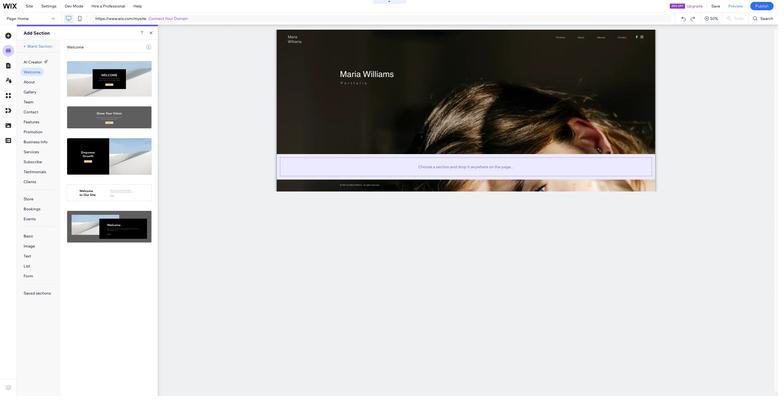 Task type: describe. For each thing, give the bounding box(es) containing it.
dev mode
[[65, 4, 83, 9]]

publish button
[[751, 2, 775, 10]]

professional
[[103, 4, 125, 9]]

tools
[[735, 16, 744, 21]]

the
[[495, 165, 501, 170]]

team
[[24, 100, 33, 105]]

services
[[24, 150, 39, 155]]

publish
[[756, 4, 770, 9]]

add section
[[24, 30, 50, 36]]

creator
[[28, 60, 42, 65]]

0 vertical spatial welcome
[[67, 45, 84, 50]]

add
[[24, 30, 32, 36]]

a for section
[[434, 165, 436, 170]]

connect
[[149, 16, 164, 21]]

section
[[437, 165, 450, 170]]

50% for 50%
[[711, 16, 719, 21]]

50% for 50% off
[[672, 4, 678, 8]]

blank section
[[27, 44, 52, 49]]

section for blank section
[[38, 44, 52, 49]]

https://www.wix.com/mysite connect your domain
[[96, 16, 188, 21]]

site
[[26, 4, 33, 9]]

off
[[679, 4, 684, 8]]

ai
[[24, 60, 27, 65]]

and
[[451, 165, 458, 170]]

business info
[[24, 140, 48, 145]]

search
[[761, 16, 774, 21]]

business
[[24, 140, 40, 145]]

preview
[[729, 4, 744, 9]]

0 horizontal spatial welcome
[[24, 70, 41, 75]]

your
[[165, 16, 173, 21]]

clients
[[24, 180, 36, 185]]

image
[[24, 244, 35, 249]]

subscribe
[[24, 160, 42, 165]]

about
[[24, 80, 35, 85]]

settings
[[41, 4, 56, 9]]

blank
[[27, 44, 38, 49]]

page...
[[502, 165, 514, 170]]



Task type: locate. For each thing, give the bounding box(es) containing it.
welcome
[[67, 45, 84, 50], [24, 70, 41, 75]]

ai creator
[[24, 60, 42, 65]]

hire a professional
[[92, 4, 125, 9]]

a
[[100, 4, 102, 9], [434, 165, 436, 170]]

store
[[24, 197, 33, 202]]

a for professional
[[100, 4, 102, 9]]

dev
[[65, 4, 72, 9]]

help
[[134, 4, 142, 9]]

50%
[[672, 4, 678, 8], [711, 16, 719, 21]]

anywhere
[[471, 165, 489, 170]]

info
[[41, 140, 48, 145]]

basic
[[24, 234, 33, 239]]

preview button
[[725, 0, 748, 12]]

1 vertical spatial a
[[434, 165, 436, 170]]

upgrade
[[688, 4, 704, 9]]

1 vertical spatial section
[[38, 44, 52, 49]]

testimonials
[[24, 170, 46, 175]]

0 horizontal spatial 50%
[[672, 4, 678, 8]]

50% down save
[[711, 16, 719, 21]]

hire
[[92, 4, 99, 9]]

0 horizontal spatial a
[[100, 4, 102, 9]]

domain
[[174, 16, 188, 21]]

bookings
[[24, 207, 41, 212]]

choose
[[419, 165, 433, 170]]

1 vertical spatial welcome
[[24, 70, 41, 75]]

section up blank section
[[33, 30, 50, 36]]

50% left 'off' at right
[[672, 4, 678, 8]]

gallery
[[24, 90, 36, 95]]

save
[[712, 4, 721, 9]]

search button
[[750, 12, 779, 25]]

save button
[[708, 0, 725, 12]]

promotion
[[24, 130, 43, 135]]

section for add section
[[33, 30, 50, 36]]

saved
[[24, 291, 35, 296]]

saved sections
[[24, 291, 51, 296]]

text
[[24, 254, 31, 259]]

50% off
[[672, 4, 684, 8]]

0 vertical spatial section
[[33, 30, 50, 36]]

contact
[[24, 110, 38, 115]]

it
[[468, 165, 470, 170]]

events
[[24, 217, 36, 222]]

https://www.wix.com/mysite
[[96, 16, 146, 21]]

mode
[[73, 4, 83, 9]]

section
[[33, 30, 50, 36], [38, 44, 52, 49]]

tools button
[[723, 12, 749, 25]]

50% inside 'button'
[[711, 16, 719, 21]]

0 vertical spatial 50%
[[672, 4, 678, 8]]

form
[[24, 274, 33, 279]]

1 horizontal spatial 50%
[[711, 16, 719, 21]]

drop
[[458, 165, 467, 170]]

50% button
[[702, 12, 723, 25]]

0 vertical spatial a
[[100, 4, 102, 9]]

sections
[[36, 291, 51, 296]]

features
[[24, 120, 39, 125]]

home
[[18, 16, 29, 21]]

section right 'blank'
[[38, 44, 52, 49]]

on
[[490, 165, 494, 170]]

1 vertical spatial 50%
[[711, 16, 719, 21]]

list
[[24, 264, 30, 269]]

1 horizontal spatial a
[[434, 165, 436, 170]]

a left section
[[434, 165, 436, 170]]

a right "hire"
[[100, 4, 102, 9]]

1 horizontal spatial welcome
[[67, 45, 84, 50]]

choose a section and drop it anywhere on the page...
[[419, 165, 514, 170]]



Task type: vqa. For each thing, say whether or not it's contained in the screenshot.
Preview
yes



